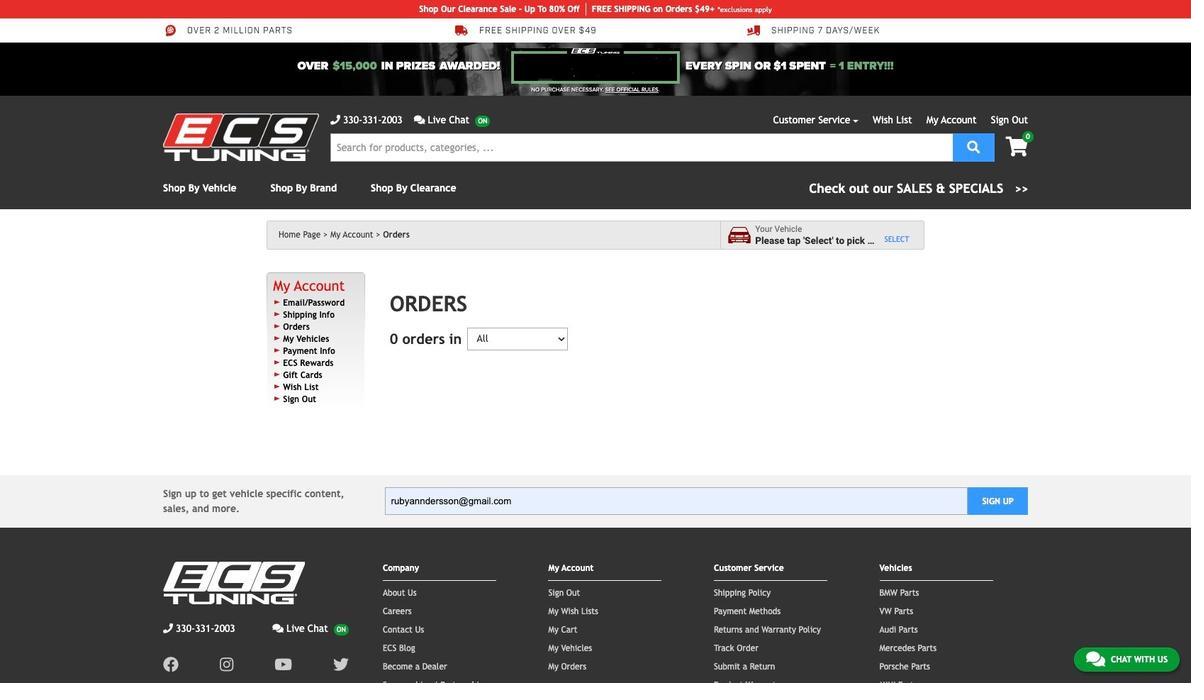 Task type: vqa. For each thing, say whether or not it's contained in the screenshot.
$400-
no



Task type: describe. For each thing, give the bounding box(es) containing it.
youtube logo image
[[275, 657, 292, 672]]

0 horizontal spatial comments image
[[273, 623, 284, 633]]

phone image
[[163, 623, 173, 633]]

1 vertical spatial comments image
[[1087, 651, 1106, 668]]

twitter logo image
[[333, 657, 349, 672]]

comments image
[[414, 115, 425, 125]]

2 ecs tuning image from the top
[[163, 562, 305, 604]]



Task type: locate. For each thing, give the bounding box(es) containing it.
0 vertical spatial ecs tuning image
[[163, 114, 319, 161]]

ecs tuning 'spin to win' contest logo image
[[511, 48, 680, 84]]

1 ecs tuning image from the top
[[163, 114, 319, 161]]

ecs tuning image
[[163, 114, 319, 161], [163, 562, 305, 604]]

phone image
[[331, 115, 341, 125]]

1 horizontal spatial comments image
[[1087, 651, 1106, 668]]

Email email field
[[385, 487, 969, 515]]

0 vertical spatial comments image
[[273, 623, 284, 633]]

search image
[[968, 140, 981, 153]]

instagram logo image
[[220, 657, 234, 672]]

Search text field
[[331, 133, 954, 162]]

comments image
[[273, 623, 284, 633], [1087, 651, 1106, 668]]

facebook logo image
[[163, 657, 179, 672]]

1 vertical spatial ecs tuning image
[[163, 562, 305, 604]]



